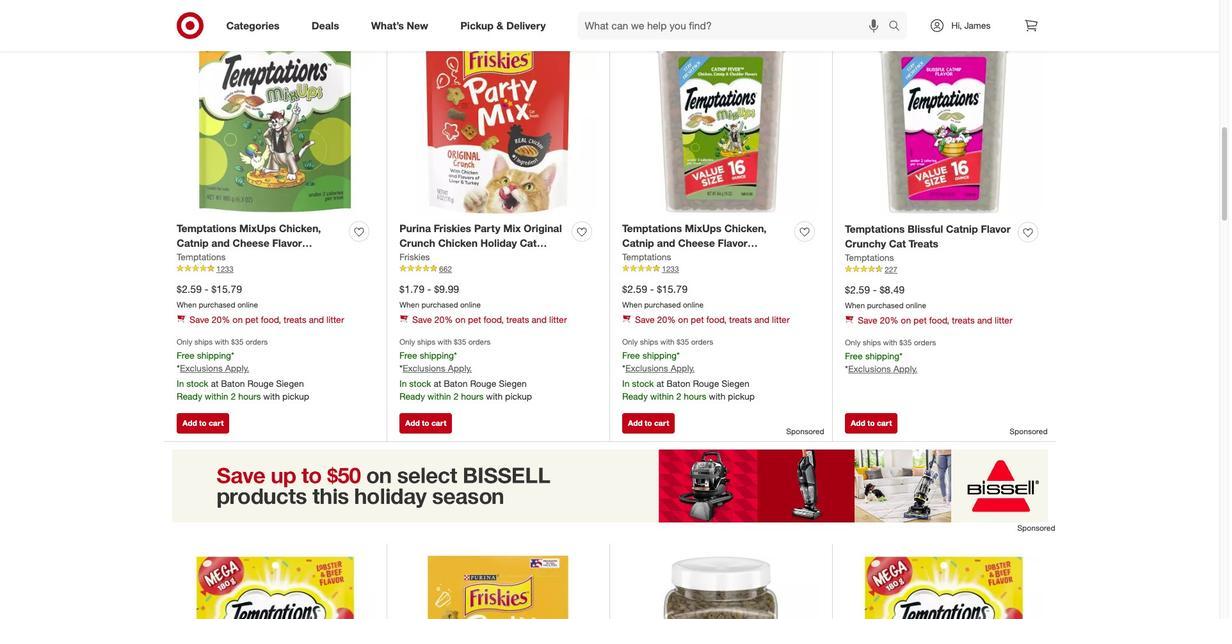 Task type: locate. For each thing, give the bounding box(es) containing it.
stock
[[187, 379, 209, 390], [409, 379, 431, 390], [632, 379, 654, 390]]

2 horizontal spatial within
[[651, 392, 674, 402]]

2 horizontal spatial rouge
[[693, 379, 719, 390]]

when for temptations 'link' related to free shipping * * exclusions apply. in stock at  baton rouge siegen ready within 2 hours with pickup
[[623, 300, 642, 310]]

1 temptations mixups chicken, catnip and cheese flavor crunchy adult cat treats from the left
[[177, 222, 321, 264]]

2 adult from the left
[[666, 251, 692, 264]]

1 baton from the left
[[221, 379, 245, 390]]

and
[[212, 237, 230, 250], [657, 237, 676, 250], [309, 315, 324, 326], [532, 315, 547, 326], [755, 315, 770, 326], [978, 315, 993, 326]]

$15.79
[[211, 283, 242, 296], [657, 283, 688, 296]]

catnip for 1233 link for the left temptations 'link'
[[177, 237, 209, 250]]

treats inside purina friskies party mix original crunch chicken holiday cat treats
[[400, 251, 429, 264]]

1 horizontal spatial pickup
[[505, 392, 532, 402]]

1 horizontal spatial 1233 link
[[623, 264, 820, 275]]

friskies link
[[400, 251, 430, 264]]

temptations mixups chicken, catnip and cheese flavor crunchy adult cat treats image
[[177, 17, 374, 214], [177, 17, 374, 214], [623, 17, 820, 214], [623, 17, 820, 214]]

3 in from the left
[[623, 379, 630, 390]]

20% for the left temptations 'link'
[[212, 315, 230, 326]]

add to cart button for exclusions apply. 'button' related to the left temptations 'link'
[[177, 414, 230, 434]]

0 horizontal spatial only ships with $35 orders free shipping * * exclusions apply. in stock at  baton rouge siegen ready within 2 hours with pickup
[[177, 338, 309, 402]]

save 20% on pet food, treats and litter
[[190, 315, 344, 326], [412, 315, 567, 326], [635, 315, 790, 326], [858, 315, 1013, 326]]

catnip
[[947, 223, 978, 236], [177, 237, 209, 250], [623, 237, 654, 250]]

on
[[233, 315, 243, 326], [456, 315, 466, 326], [678, 315, 689, 326], [901, 315, 911, 326]]

purina friskies party mix original crunch chicken holiday cat treats image
[[400, 17, 597, 214], [400, 17, 597, 214]]

with inside free shipping * * exclusions apply. in stock at  baton rouge siegen ready within 2 hours with pickup
[[709, 392, 726, 402]]

1233 link for temptations 'link' related to free shipping * * exclusions apply. in stock at  baton rouge siegen ready within 2 hours with pickup
[[623, 264, 820, 275]]

temptations blissful catnip flavor crunchy cat treats
[[845, 223, 1011, 250]]

0 horizontal spatial $15.79
[[211, 283, 242, 296]]

2 temptations mixups chicken, catnip and cheese flavor crunchy adult cat treats from the left
[[623, 222, 767, 264]]

1 horizontal spatial in
[[400, 379, 407, 390]]

purchased
[[199, 300, 235, 310], [422, 300, 458, 310], [645, 300, 681, 310], [868, 301, 904, 310]]

litter for 227 link
[[995, 315, 1013, 326]]

1 add to cart from the left
[[183, 419, 224, 428]]

3 baton from the left
[[667, 379, 691, 390]]

0 horizontal spatial hours
[[238, 392, 261, 402]]

2 horizontal spatial pickup
[[728, 392, 755, 402]]

friskies down the crunch
[[400, 251, 430, 262]]

chicken,
[[279, 222, 321, 235], [725, 222, 767, 235]]

1 ready from the left
[[177, 392, 202, 402]]

exclusions apply. button for temptations 'link' related to free shipping * * exclusions apply. in stock at  baton rouge siegen ready within 2 hours with pickup
[[626, 363, 695, 376]]

within
[[205, 392, 228, 402], [428, 392, 451, 402], [651, 392, 674, 402]]

1 horizontal spatial rouge
[[470, 379, 497, 390]]

to for temptations 'link' related to free shipping * * exclusions apply. in stock at  baton rouge siegen ready within 2 hours with pickup
[[645, 419, 652, 428]]

sponsored
[[787, 427, 825, 437], [1010, 427, 1048, 437], [1018, 524, 1056, 533]]

3 add to cart button from the left
[[623, 414, 675, 434]]

2 horizontal spatial siegen
[[722, 379, 750, 390]]

$2.59 - $15.79 when purchased online
[[177, 283, 258, 310], [623, 283, 704, 310]]

exclusions inside free shipping * * exclusions apply.
[[849, 364, 891, 375]]

original
[[524, 222, 562, 235]]

2 horizontal spatial in
[[623, 379, 630, 390]]

online
[[238, 300, 258, 310], [460, 300, 481, 310], [683, 300, 704, 310], [906, 301, 927, 310]]

20% for temptations 'link' related to free shipping * * exclusions apply. in stock at  baton rouge siegen ready within 2 hours with pickup
[[658, 315, 676, 326]]

0 horizontal spatial pickup
[[283, 392, 309, 402]]

$15.79 for the left temptations 'link'
[[211, 283, 242, 296]]

1 mixups from the left
[[239, 222, 276, 235]]

3 rouge from the left
[[693, 379, 719, 390]]

friskies
[[434, 222, 472, 235], [400, 251, 430, 262]]

1 siegen from the left
[[276, 379, 304, 390]]

4 to from the left
[[868, 419, 875, 428]]

exclusions apply. button
[[180, 363, 249, 376], [403, 363, 472, 376], [626, 363, 695, 376], [849, 363, 918, 376]]

2 ready from the left
[[400, 392, 425, 402]]

when
[[177, 300, 197, 310], [400, 300, 420, 310], [623, 300, 642, 310], [845, 301, 865, 310]]

1 horizontal spatial at
[[434, 379, 442, 390]]

hours for $1.79 - $9.99
[[461, 392, 484, 402]]

1 horizontal spatial siegen
[[499, 379, 527, 390]]

apply.
[[225, 363, 249, 374], [448, 363, 472, 374], [671, 363, 695, 374], [894, 364, 918, 375]]

1 horizontal spatial stock
[[409, 379, 431, 390]]

$1.79 - $9.99 when purchased online
[[400, 283, 481, 310]]

baton for $1.79 - $9.99
[[444, 379, 468, 390]]

friskies up chicken
[[434, 222, 472, 235]]

when for temptations 'link' associated with free shipping * * exclusions apply.
[[845, 301, 865, 310]]

mixups for temptations 'link' related to free shipping * * exclusions apply. in stock at  baton rouge siegen ready within 2 hours with pickup
[[685, 222, 722, 235]]

2 2 from the left
[[454, 392, 459, 402]]

2 horizontal spatial baton
[[667, 379, 691, 390]]

3 within from the left
[[651, 392, 674, 402]]

only ships with $35 orders for $15.79
[[623, 338, 714, 347]]

flavor inside temptations blissful catnip flavor crunchy cat treats
[[981, 223, 1011, 236]]

2 temptations mixups chicken, catnip and cheese flavor crunchy adult cat treats link from the left
[[623, 222, 790, 264]]

2 only ships with $35 orders free shipping * * exclusions apply. in stock at  baton rouge siegen ready within 2 hours with pickup from the left
[[400, 338, 532, 402]]

add for exclusions apply. 'button' related to friskies link
[[405, 419, 420, 428]]

cart for exclusions apply. 'button' related to the left temptations 'link''s add to cart button
[[209, 419, 224, 428]]

2 horizontal spatial crunchy
[[845, 237, 887, 250]]

$1.79
[[400, 283, 425, 296]]

1 stock from the left
[[187, 379, 209, 390]]

only ships with $35 orders
[[623, 338, 714, 347], [845, 338, 937, 348]]

0 horizontal spatial $2.59 - $15.79 when purchased online
[[177, 283, 258, 310]]

1 horizontal spatial only ships with $35 orders
[[845, 338, 937, 348]]

1 cheese from the left
[[233, 237, 270, 250]]

2 mixups from the left
[[685, 222, 722, 235]]

2 horizontal spatial ready
[[623, 392, 648, 402]]

cart
[[209, 419, 224, 428], [432, 419, 447, 428], [655, 419, 670, 428], [877, 419, 892, 428]]

ready
[[177, 392, 202, 402], [400, 392, 425, 402], [623, 392, 648, 402]]

litter for 1233 link for temptations 'link' related to free shipping * * exclusions apply. in stock at  baton rouge siegen ready within 2 hours with pickup
[[772, 315, 790, 326]]

purina
[[400, 222, 431, 235]]

add to cart button
[[177, 414, 230, 434], [400, 414, 452, 434], [623, 414, 675, 434], [845, 414, 898, 434]]

temptations mixups chicken, catnip and cheese flavor crunchy adult cat treats link for the left temptations 'link'
[[177, 222, 344, 264]]

2 add to cart from the left
[[405, 419, 447, 428]]

3 2 from the left
[[677, 392, 682, 402]]

-
[[205, 283, 209, 296], [427, 283, 431, 296], [650, 283, 654, 296], [873, 284, 877, 296]]

stock inside free shipping * * exclusions apply. in stock at  baton rouge siegen ready within 2 hours with pickup
[[632, 379, 654, 390]]

&
[[497, 19, 504, 32]]

1 horizontal spatial temptations mixups chicken, catnip and cheese flavor crunchy adult cat treats
[[623, 222, 767, 264]]

baton inside free shipping * * exclusions apply. in stock at  baton rouge siegen ready within 2 hours with pickup
[[667, 379, 691, 390]]

siegen for $15.79
[[276, 379, 304, 390]]

662 link
[[400, 264, 597, 275]]

2 horizontal spatial $2.59
[[845, 284, 870, 296]]

0 horizontal spatial baton
[[221, 379, 245, 390]]

save
[[190, 315, 209, 326], [412, 315, 432, 326], [635, 315, 655, 326], [858, 315, 878, 326]]

3 hours from the left
[[684, 392, 707, 402]]

mixups for the left temptations 'link'
[[239, 222, 276, 235]]

1 horizontal spatial catnip
[[623, 237, 654, 250]]

when for friskies link
[[400, 300, 420, 310]]

0 horizontal spatial only ships with $35 orders
[[623, 338, 714, 347]]

2 add from the left
[[405, 419, 420, 428]]

1 horizontal spatial temptations mixups chicken, catnip and cheese flavor crunchy adult cat treats link
[[623, 222, 790, 264]]

2 1233 link from the left
[[623, 264, 820, 275]]

1 horizontal spatial within
[[428, 392, 451, 402]]

1 horizontal spatial 1233
[[662, 264, 679, 274]]

orders
[[246, 338, 268, 347], [469, 338, 491, 347], [692, 338, 714, 347], [914, 338, 937, 348]]

1 horizontal spatial mixups
[[685, 222, 722, 235]]

rouge for $1.79 - $9.99
[[470, 379, 497, 390]]

2 horizontal spatial catnip
[[947, 223, 978, 236]]

0 horizontal spatial ready
[[177, 392, 202, 402]]

$2.59 inside $2.59 - $8.49 when purchased online
[[845, 284, 870, 296]]

0 horizontal spatial stock
[[187, 379, 209, 390]]

1 horizontal spatial friskies
[[434, 222, 472, 235]]

temptations link
[[177, 251, 226, 264], [623, 251, 672, 264], [845, 251, 894, 264]]

2 at from the left
[[434, 379, 442, 390]]

free inside free shipping * * exclusions apply. in stock at  baton rouge siegen ready within 2 hours with pickup
[[623, 350, 640, 361]]

3 add from the left
[[628, 419, 643, 428]]

2 $2.59 - $15.79 when purchased online from the left
[[623, 283, 704, 310]]

only ships with $35 orders free shipping * * exclusions apply. in stock at  baton rouge siegen ready within 2 hours with pickup
[[177, 338, 309, 402], [400, 338, 532, 402]]

siegen
[[276, 379, 304, 390], [499, 379, 527, 390], [722, 379, 750, 390]]

1 horizontal spatial baton
[[444, 379, 468, 390]]

- inside $1.79 - $9.99 when purchased online
[[427, 283, 431, 296]]

only ships with $35 orders up free shipping * * exclusions apply.
[[845, 338, 937, 348]]

1 horizontal spatial temptations link
[[623, 251, 672, 264]]

0 horizontal spatial temptations mixups chicken, catnip and cheese flavor crunchy adult cat treats link
[[177, 222, 344, 264]]

$2.59 - $8.49 when purchased online
[[845, 284, 927, 310]]

save for friskies link
[[412, 315, 432, 326]]

20%
[[212, 315, 230, 326], [435, 315, 453, 326], [658, 315, 676, 326], [880, 315, 899, 326]]

crunchy
[[845, 237, 887, 250], [177, 251, 218, 264], [623, 251, 664, 264]]

0 horizontal spatial friskies
[[400, 251, 430, 262]]

1 2 from the left
[[231, 392, 236, 402]]

2 horizontal spatial at
[[657, 379, 664, 390]]

0 horizontal spatial rouge
[[247, 379, 274, 390]]

litter
[[327, 315, 344, 326], [550, 315, 567, 326], [772, 315, 790, 326], [995, 315, 1013, 326]]

ready for $2.59
[[177, 392, 202, 402]]

online for friskies link
[[460, 300, 481, 310]]

1 $2.59 - $15.79 when purchased online from the left
[[177, 283, 258, 310]]

1 horizontal spatial chicken,
[[725, 222, 767, 235]]

$2.59 for free shipping * * exclusions apply. in stock at  baton rouge siegen ready within 2 hours with pickup
[[623, 283, 648, 296]]

1233 for the left temptations 'link'
[[216, 264, 234, 274]]

3 stock from the left
[[632, 379, 654, 390]]

pickup & delivery link
[[450, 12, 562, 40]]

0 horizontal spatial temptations mixups chicken, catnip and cheese flavor crunchy adult cat treats
[[177, 222, 321, 264]]

*
[[231, 350, 234, 361], [454, 350, 457, 361], [677, 350, 680, 361], [900, 351, 903, 362], [177, 363, 180, 374], [400, 363, 403, 374], [623, 363, 626, 374], [845, 364, 849, 375]]

$8.49
[[880, 284, 905, 296]]

add to cart button for exclusions apply. 'button' related to temptations 'link' related to free shipping * * exclusions apply. in stock at  baton rouge siegen ready within 2 hours with pickup
[[623, 414, 675, 434]]

2 cheese from the left
[[678, 237, 715, 250]]

1 horizontal spatial cheese
[[678, 237, 715, 250]]

only ships with $35 orders free shipping * * exclusions apply. in stock at  baton rouge siegen ready within 2 hours with pickup for $1.79 - $9.99
[[400, 338, 532, 402]]

2 rouge from the left
[[470, 379, 497, 390]]

1 only ships with $35 orders free shipping * * exclusions apply. in stock at  baton rouge siegen ready within 2 hours with pickup from the left
[[177, 338, 309, 402]]

treats inside temptations blissful catnip flavor crunchy cat treats
[[909, 237, 939, 250]]

delivery
[[507, 19, 546, 32]]

0 horizontal spatial 2
[[231, 392, 236, 402]]

$2.59 for free shipping * * exclusions apply.
[[845, 284, 870, 296]]

0 horizontal spatial chicken,
[[279, 222, 321, 235]]

2 horizontal spatial hours
[[684, 392, 707, 402]]

temptations inside temptations blissful catnip flavor crunchy cat treats
[[845, 223, 905, 236]]

mixups
[[239, 222, 276, 235], [685, 222, 722, 235]]

and for temptations blissful catnip flavor crunchy cat treats link
[[978, 315, 993, 326]]

free
[[177, 350, 195, 361], [400, 350, 417, 361], [623, 350, 640, 361], [845, 351, 863, 362]]

add
[[183, 419, 197, 428], [405, 419, 420, 428], [628, 419, 643, 428], [851, 419, 866, 428]]

shipping inside free shipping * * exclusions apply.
[[866, 351, 900, 362]]

0 horizontal spatial crunchy
[[177, 251, 218, 264]]

1233
[[216, 264, 234, 274], [662, 264, 679, 274]]

3 ready from the left
[[623, 392, 648, 402]]

cheese
[[233, 237, 270, 250], [678, 237, 715, 250]]

only
[[177, 338, 192, 347], [400, 338, 415, 347], [623, 338, 638, 347], [845, 338, 861, 348]]

purina friskies party mix chicken lovers crunch crunchy cat treats - 20oz image
[[623, 557, 820, 620], [623, 557, 820, 620]]

0 horizontal spatial in
[[177, 379, 184, 390]]

purchased for the left temptations 'link'
[[199, 300, 235, 310]]

1 rouge from the left
[[247, 379, 274, 390]]

add to cart for fourth add to cart button from the left
[[851, 419, 892, 428]]

3 at from the left
[[657, 379, 664, 390]]

1 adult from the left
[[221, 251, 246, 264]]

sponsored for temptations mixups chicken, catnip and cheese flavor crunchy adult cat treats
[[787, 427, 825, 437]]

1 horizontal spatial flavor
[[718, 237, 748, 250]]

2 in from the left
[[400, 379, 407, 390]]

1 add from the left
[[183, 419, 197, 428]]

0 horizontal spatial adult
[[221, 251, 246, 264]]

shipping inside free shipping * * exclusions apply. in stock at  baton rouge siegen ready within 2 hours with pickup
[[643, 350, 677, 361]]

4 add to cart from the left
[[851, 419, 892, 428]]

2 siegen from the left
[[499, 379, 527, 390]]

1233 link for the left temptations 'link'
[[177, 264, 374, 275]]

what's new
[[371, 19, 429, 32]]

0 horizontal spatial mixups
[[239, 222, 276, 235]]

flavor
[[981, 223, 1011, 236], [272, 237, 302, 250], [718, 237, 748, 250]]

3 cart from the left
[[655, 419, 670, 428]]

purchased inside $2.59 - $8.49 when purchased online
[[868, 301, 904, 310]]

online inside $1.79 - $9.99 when purchased online
[[460, 300, 481, 310]]

online inside $2.59 - $8.49 when purchased online
[[906, 301, 927, 310]]

within inside free shipping * * exclusions apply. in stock at  baton rouge siegen ready within 2 hours with pickup
[[651, 392, 674, 402]]

- for temptations 'link' associated with free shipping * * exclusions apply.
[[873, 284, 877, 296]]

1 to from the left
[[199, 419, 207, 428]]

treats
[[909, 237, 939, 250], [269, 251, 299, 264], [400, 251, 429, 264], [715, 251, 744, 264]]

2 baton from the left
[[444, 379, 468, 390]]

1 at from the left
[[211, 379, 219, 390]]

in for $1.79 - $9.99
[[400, 379, 407, 390]]

pet
[[245, 315, 258, 326], [468, 315, 481, 326], [691, 315, 704, 326], [914, 315, 927, 326]]

cheese for temptations 'link' related to free shipping * * exclusions apply. in stock at  baton rouge siegen ready within 2 hours with pickup
[[678, 237, 715, 250]]

1 horizontal spatial $15.79
[[657, 283, 688, 296]]

0 horizontal spatial cheese
[[233, 237, 270, 250]]

in for $2.59 - $15.79
[[177, 379, 184, 390]]

categories
[[226, 19, 280, 32]]

1 temptations mixups chicken, catnip and cheese flavor crunchy adult cat treats link from the left
[[177, 222, 344, 264]]

in
[[177, 379, 184, 390], [400, 379, 407, 390], [623, 379, 630, 390]]

add to cart
[[183, 419, 224, 428], [405, 419, 447, 428], [628, 419, 670, 428], [851, 419, 892, 428]]

purchased inside $1.79 - $9.99 when purchased online
[[422, 300, 458, 310]]

hours
[[238, 392, 261, 402], [461, 392, 484, 402], [684, 392, 707, 402]]

What can we help you find? suggestions appear below search field
[[577, 12, 892, 40]]

friskies inside purina friskies party mix original crunch chicken holiday cat treats
[[434, 222, 472, 235]]

1 horizontal spatial $2.59
[[623, 283, 648, 296]]

4 cart from the left
[[877, 419, 892, 428]]

2 horizontal spatial 2
[[677, 392, 682, 402]]

exclusions
[[180, 363, 223, 374], [403, 363, 446, 374], [626, 363, 669, 374], [849, 364, 891, 375]]

adult
[[221, 251, 246, 264], [666, 251, 692, 264]]

only ships with $35 orders up free shipping * * exclusions apply. in stock at  baton rouge siegen ready within 2 hours with pickup
[[623, 338, 714, 347]]

temptations mixups chicken, catnip and cheese flavor crunchy adult cat treats for temptations 'link' related to free shipping * * exclusions apply. in stock at  baton rouge siegen ready within 2 hours with pickup
[[623, 222, 767, 264]]

1 horizontal spatial hours
[[461, 392, 484, 402]]

2 stock from the left
[[409, 379, 431, 390]]

1 pickup from the left
[[283, 392, 309, 402]]

and for purina friskies party mix original crunch chicken holiday cat treats link
[[532, 315, 547, 326]]

0 horizontal spatial flavor
[[272, 237, 302, 250]]

purina friskies party mix original crunch chicken holiday cat treats link
[[400, 222, 567, 264]]

within for $9.99
[[428, 392, 451, 402]]

2 $15.79 from the left
[[657, 283, 688, 296]]

purina friskies party mix original crunch chicken holiday cat treats
[[400, 222, 562, 264]]

pickup
[[283, 392, 309, 402], [505, 392, 532, 402], [728, 392, 755, 402]]

cat
[[520, 237, 537, 250], [889, 237, 906, 250], [249, 251, 266, 264], [695, 251, 712, 264]]

with
[[215, 338, 229, 347], [438, 338, 452, 347], [661, 338, 675, 347], [884, 338, 898, 348], [263, 392, 280, 402], [486, 392, 503, 402], [709, 392, 726, 402]]

- inside $2.59 - $8.49 when purchased online
[[873, 284, 877, 296]]

temptations birthday lobster and beef cat treats - 6.3oz image
[[177, 557, 374, 620], [177, 557, 374, 620], [845, 557, 1043, 620], [845, 557, 1043, 620]]

flavor for temptations mixups chicken, catnip and cheese flavor crunchy adult cat treats link related to temptations 'link' related to free shipping * * exclusions apply. in stock at  baton rouge siegen ready within 2 hours with pickup
[[718, 237, 748, 250]]

to for friskies link
[[422, 419, 430, 428]]

2 horizontal spatial flavor
[[981, 223, 1011, 236]]

1 in from the left
[[177, 379, 184, 390]]

1 horizontal spatial 2
[[454, 392, 459, 402]]

add to cart for add to cart button associated with exclusions apply. 'button' related to friskies link
[[405, 419, 447, 428]]

ships
[[195, 338, 213, 347], [417, 338, 436, 347], [640, 338, 659, 347], [863, 338, 881, 348]]

4 add to cart button from the left
[[845, 414, 898, 434]]

pet for exclusions apply. 'button' related to the left temptations 'link'
[[245, 315, 258, 326]]

1 horizontal spatial adult
[[666, 251, 692, 264]]

to
[[199, 419, 207, 428], [422, 419, 430, 428], [645, 419, 652, 428], [868, 419, 875, 428]]

ready inside free shipping * * exclusions apply. in stock at  baton rouge siegen ready within 2 hours with pickup
[[623, 392, 648, 402]]

2 add to cart button from the left
[[400, 414, 452, 434]]

2 horizontal spatial temptations link
[[845, 251, 894, 264]]

party
[[474, 222, 501, 235]]

2 hours from the left
[[461, 392, 484, 402]]

exclusions inside free shipping * * exclusions apply. in stock at  baton rouge siegen ready within 2 hours with pickup
[[626, 363, 669, 374]]

1 $15.79 from the left
[[211, 283, 242, 296]]

1 cart from the left
[[209, 419, 224, 428]]

temptations
[[177, 222, 237, 235], [623, 222, 682, 235], [845, 223, 905, 236], [177, 251, 226, 262], [623, 251, 672, 262], [845, 252, 894, 263]]

2 cart from the left
[[432, 419, 447, 428]]

online for temptations 'link' related to free shipping * * exclusions apply. in stock at  baton rouge siegen ready within 2 hours with pickup
[[683, 300, 704, 310]]

save for temptations 'link' related to free shipping * * exclusions apply. in stock at  baton rouge siegen ready within 2 hours with pickup
[[635, 315, 655, 326]]

2 chicken, from the left
[[725, 222, 767, 235]]

0 horizontal spatial 1233
[[216, 264, 234, 274]]

mix
[[504, 222, 521, 235]]

1 add to cart button from the left
[[177, 414, 230, 434]]

2 within from the left
[[428, 392, 451, 402]]

ready for $1.79
[[400, 392, 425, 402]]

when inside $1.79 - $9.99 when purchased online
[[400, 300, 420, 310]]

2 for $2.59 - $15.79
[[231, 392, 236, 402]]

2
[[231, 392, 236, 402], [454, 392, 459, 402], [677, 392, 682, 402]]

$2.59
[[177, 283, 202, 296], [623, 283, 648, 296], [845, 284, 870, 296]]

2 to from the left
[[422, 419, 430, 428]]

at inside free shipping * * exclusions apply. in stock at  baton rouge siegen ready within 2 hours with pickup
[[657, 379, 664, 390]]

2 pickup from the left
[[505, 392, 532, 402]]

1 1233 from the left
[[216, 264, 234, 274]]

0 horizontal spatial 1233 link
[[177, 264, 374, 275]]

rouge
[[247, 379, 274, 390], [470, 379, 497, 390], [693, 379, 719, 390]]

0 horizontal spatial siegen
[[276, 379, 304, 390]]

temptations blissful catnip flavor crunchy cat treats image
[[845, 17, 1043, 215], [845, 17, 1043, 215]]

0 horizontal spatial within
[[205, 392, 228, 402]]

2 1233 from the left
[[662, 264, 679, 274]]

siegen inside free shipping * * exclusions apply. in stock at  baton rouge siegen ready within 2 hours with pickup
[[722, 379, 750, 390]]

0 vertical spatial friskies
[[434, 222, 472, 235]]

adult for temptations 'link' related to free shipping * * exclusions apply. in stock at  baton rouge siegen ready within 2 hours with pickup
[[666, 251, 692, 264]]

3 pickup from the left
[[728, 392, 755, 402]]

1 within from the left
[[205, 392, 228, 402]]

purchased for temptations 'link' associated with free shipping * * exclusions apply.
[[868, 301, 904, 310]]

1 horizontal spatial $2.59 - $15.79 when purchased online
[[623, 283, 704, 310]]

at
[[211, 379, 219, 390], [434, 379, 442, 390], [657, 379, 664, 390]]

when inside $2.59 - $8.49 when purchased online
[[845, 301, 865, 310]]

pickup & delivery
[[461, 19, 546, 32]]

treats
[[284, 315, 307, 326], [507, 315, 529, 326], [730, 315, 752, 326], [952, 315, 975, 326]]

1 hours from the left
[[238, 392, 261, 402]]

new
[[407, 19, 429, 32]]

adult for the left temptations 'link'
[[221, 251, 246, 264]]

baton
[[221, 379, 245, 390], [444, 379, 468, 390], [667, 379, 691, 390]]

exclusions apply. button for the left temptations 'link'
[[180, 363, 249, 376]]

0 horizontal spatial at
[[211, 379, 219, 390]]

0 horizontal spatial catnip
[[177, 237, 209, 250]]

1 chicken, from the left
[[279, 222, 321, 235]]

$35
[[231, 338, 244, 347], [454, 338, 467, 347], [677, 338, 689, 347], [900, 338, 912, 348]]

cheese for the left temptations 'link'
[[233, 237, 270, 250]]

2 horizontal spatial stock
[[632, 379, 654, 390]]

1 1233 link from the left
[[177, 264, 374, 275]]

3 to from the left
[[645, 419, 652, 428]]

shipping
[[197, 350, 231, 361], [420, 350, 454, 361], [643, 350, 677, 361], [866, 351, 900, 362]]

1 horizontal spatial ready
[[400, 392, 425, 402]]

purina friskies party mix cheese craze crunch crunchy cat treats - 6oz image
[[400, 557, 597, 620], [400, 557, 597, 620]]

3 add to cart from the left
[[628, 419, 670, 428]]

1 horizontal spatial only ships with $35 orders free shipping * * exclusions apply. in stock at  baton rouge siegen ready within 2 hours with pickup
[[400, 338, 532, 402]]

holiday
[[481, 237, 517, 250]]

3 siegen from the left
[[722, 379, 750, 390]]

temptations mixups chicken, catnip and cheese flavor crunchy adult cat treats link
[[177, 222, 344, 264], [623, 222, 790, 264]]



Task type: vqa. For each thing, say whether or not it's contained in the screenshot.
2nd 1233 "Link" from left's CHICKEN,
yes



Task type: describe. For each thing, give the bounding box(es) containing it.
temptations blissful catnip flavor crunchy cat treats link
[[845, 222, 1013, 251]]

- for the left temptations 'link'
[[205, 283, 209, 296]]

save 20% on pet food, treats and litter for exclusions apply. 'button' related to friskies link
[[412, 315, 567, 326]]

siegen for $9.99
[[499, 379, 527, 390]]

apply. inside free shipping * * exclusions apply. in stock at  baton rouge siegen ready within 2 hours with pickup
[[671, 363, 695, 374]]

pickup for $1.79 - $9.99
[[505, 392, 532, 402]]

662
[[439, 264, 452, 274]]

- for temptations 'link' related to free shipping * * exclusions apply. in stock at  baton rouge siegen ready within 2 hours with pickup
[[650, 283, 654, 296]]

add to cart button for exclusions apply. 'button' related to friskies link
[[400, 414, 452, 434]]

cart for add to cart button associated with exclusions apply. 'button' related to friskies link
[[432, 419, 447, 428]]

flavor for the left temptations 'link' temptations mixups chicken, catnip and cheese flavor crunchy adult cat treats link
[[272, 237, 302, 250]]

1233 for temptations 'link' related to free shipping * * exclusions apply. in stock at  baton rouge siegen ready within 2 hours with pickup
[[662, 264, 679, 274]]

4 add from the left
[[851, 419, 866, 428]]

temptations link for free shipping * * exclusions apply.
[[845, 251, 894, 264]]

exclusions apply. button for friskies link
[[403, 363, 472, 376]]

hi,
[[952, 20, 962, 31]]

litter for 662 "link"
[[550, 315, 567, 326]]

save for temptations 'link' associated with free shipping * * exclusions apply.
[[858, 315, 878, 326]]

sponsored for temptations blissful catnip flavor crunchy cat treats
[[1010, 427, 1048, 437]]

chicken
[[438, 237, 478, 250]]

only ships with $35 orders free shipping * * exclusions apply. in stock at  baton rouge siegen ready within 2 hours with pickup for $2.59 - $15.79
[[177, 338, 309, 402]]

$9.99
[[434, 283, 459, 296]]

save 20% on pet food, treats and litter for exclusions apply. 'button' related to the left temptations 'link'
[[190, 315, 344, 326]]

at for $9.99
[[434, 379, 442, 390]]

$15.79 for temptations 'link' related to free shipping * * exclusions apply. in stock at  baton rouge siegen ready within 2 hours with pickup
[[657, 283, 688, 296]]

add to cart for exclusions apply. 'button' related to the left temptations 'link''s add to cart button
[[183, 419, 224, 428]]

online for the left temptations 'link'
[[238, 300, 258, 310]]

pet for exclusions apply. 'button' related to temptations 'link' related to free shipping * * exclusions apply. in stock at  baton rouge siegen ready within 2 hours with pickup
[[691, 315, 704, 326]]

1 horizontal spatial crunchy
[[623, 251, 664, 264]]

categories link
[[216, 12, 296, 40]]

pickup for $2.59 - $15.79
[[283, 392, 309, 402]]

add for exclusions apply. 'button' related to temptations 'link' related to free shipping * * exclusions apply. in stock at  baton rouge siegen ready within 2 hours with pickup
[[628, 419, 643, 428]]

and for the left temptations 'link' temptations mixups chicken, catnip and cheese flavor crunchy adult cat treats link
[[309, 315, 324, 326]]

what's
[[371, 19, 404, 32]]

pet for exclusions apply. 'button' related to friskies link
[[468, 315, 481, 326]]

227
[[885, 265, 898, 274]]

advertisement region
[[164, 450, 1056, 523]]

rouge for $2.59 - $15.79
[[247, 379, 274, 390]]

baton for $2.59 - $15.79
[[221, 379, 245, 390]]

to for temptations 'link' associated with free shipping * * exclusions apply.
[[868, 419, 875, 428]]

chicken, for temptations mixups chicken, catnip and cheese flavor crunchy adult cat treats link related to temptations 'link' related to free shipping * * exclusions apply. in stock at  baton rouge siegen ready within 2 hours with pickup
[[725, 222, 767, 235]]

temptations mixups chicken, catnip and cheese flavor crunchy adult cat treats link for temptations 'link' related to free shipping * * exclusions apply. in stock at  baton rouge siegen ready within 2 hours with pickup
[[623, 222, 790, 264]]

cart for exclusions apply. 'button' related to temptations 'link' related to free shipping * * exclusions apply. in stock at  baton rouge siegen ready within 2 hours with pickup's add to cart button
[[655, 419, 670, 428]]

1 vertical spatial friskies
[[400, 251, 430, 262]]

2 inside free shipping * * exclusions apply. in stock at  baton rouge siegen ready within 2 hours with pickup
[[677, 392, 682, 402]]

stock for $2.59
[[187, 379, 209, 390]]

cart for fourth add to cart button from the left
[[877, 419, 892, 428]]

0 horizontal spatial $2.59
[[177, 283, 202, 296]]

hi, james
[[952, 20, 991, 31]]

crunchy inside temptations blissful catnip flavor crunchy cat treats
[[845, 237, 887, 250]]

2 for $1.79 - $9.99
[[454, 392, 459, 402]]

cat inside temptations blissful catnip flavor crunchy cat treats
[[889, 237, 906, 250]]

free inside free shipping * * exclusions apply.
[[845, 351, 863, 362]]

temptations link for free shipping * * exclusions apply. in stock at  baton rouge siegen ready within 2 hours with pickup
[[623, 251, 672, 264]]

within for $15.79
[[205, 392, 228, 402]]

20% for temptations 'link' associated with free shipping * * exclusions apply.
[[880, 315, 899, 326]]

free shipping * * exclusions apply. in stock at  baton rouge siegen ready within 2 hours with pickup
[[623, 350, 755, 402]]

pickup
[[461, 19, 494, 32]]

only ships with $35 orders for $8.49
[[845, 338, 937, 348]]

free shipping * * exclusions apply.
[[845, 351, 918, 375]]

and for temptations mixups chicken, catnip and cheese flavor crunchy adult cat treats link related to temptations 'link' related to free shipping * * exclusions apply. in stock at  baton rouge siegen ready within 2 hours with pickup
[[755, 315, 770, 326]]

save for the left temptations 'link'
[[190, 315, 209, 326]]

search button
[[883, 12, 914, 42]]

pickup inside free shipping * * exclusions apply. in stock at  baton rouge siegen ready within 2 hours with pickup
[[728, 392, 755, 402]]

$2.59 - $15.79 when purchased online for temptations 'link' related to free shipping * * exclusions apply. in stock at  baton rouge siegen ready within 2 hours with pickup
[[623, 283, 704, 310]]

add for exclusions apply. 'button' related to the left temptations 'link'
[[183, 419, 197, 428]]

hours inside free shipping * * exclusions apply. in stock at  baton rouge siegen ready within 2 hours with pickup
[[684, 392, 707, 402]]

add to cart for exclusions apply. 'button' related to temptations 'link' related to free shipping * * exclusions apply. in stock at  baton rouge siegen ready within 2 hours with pickup's add to cart button
[[628, 419, 670, 428]]

temptations mixups chicken, catnip and cheese flavor crunchy adult cat treats for the left temptations 'link'
[[177, 222, 321, 264]]

chicken, for the left temptations 'link' temptations mixups chicken, catnip and cheese flavor crunchy adult cat treats link
[[279, 222, 321, 235]]

0 horizontal spatial temptations link
[[177, 251, 226, 264]]

deals
[[312, 19, 339, 32]]

227 link
[[845, 264, 1043, 275]]

cat inside purina friskies party mix original crunch chicken holiday cat treats
[[520, 237, 537, 250]]

apply. inside free shipping * * exclusions apply.
[[894, 364, 918, 375]]

stock for $1.79
[[409, 379, 431, 390]]

rouge inside free shipping * * exclusions apply. in stock at  baton rouge siegen ready within 2 hours with pickup
[[693, 379, 719, 390]]

purchased for temptations 'link' related to free shipping * * exclusions apply. in stock at  baton rouge siegen ready within 2 hours with pickup
[[645, 300, 681, 310]]

what's new link
[[360, 12, 445, 40]]

purchased for friskies link
[[422, 300, 458, 310]]

search
[[883, 20, 914, 33]]

- for friskies link
[[427, 283, 431, 296]]

crunch
[[400, 237, 435, 250]]

online for temptations 'link' associated with free shipping * * exclusions apply.
[[906, 301, 927, 310]]

20% for friskies link
[[435, 315, 453, 326]]

deals link
[[301, 12, 355, 40]]

hours for $2.59 - $15.79
[[238, 392, 261, 402]]

catnip inside temptations blissful catnip flavor crunchy cat treats
[[947, 223, 978, 236]]

when for the left temptations 'link'
[[177, 300, 197, 310]]

james
[[965, 20, 991, 31]]

litter for 1233 link for the left temptations 'link'
[[327, 315, 344, 326]]

blissful
[[908, 223, 944, 236]]

$2.59 - $15.79 when purchased online for the left temptations 'link'
[[177, 283, 258, 310]]

in inside free shipping * * exclusions apply. in stock at  baton rouge siegen ready within 2 hours with pickup
[[623, 379, 630, 390]]

at for $15.79
[[211, 379, 219, 390]]



